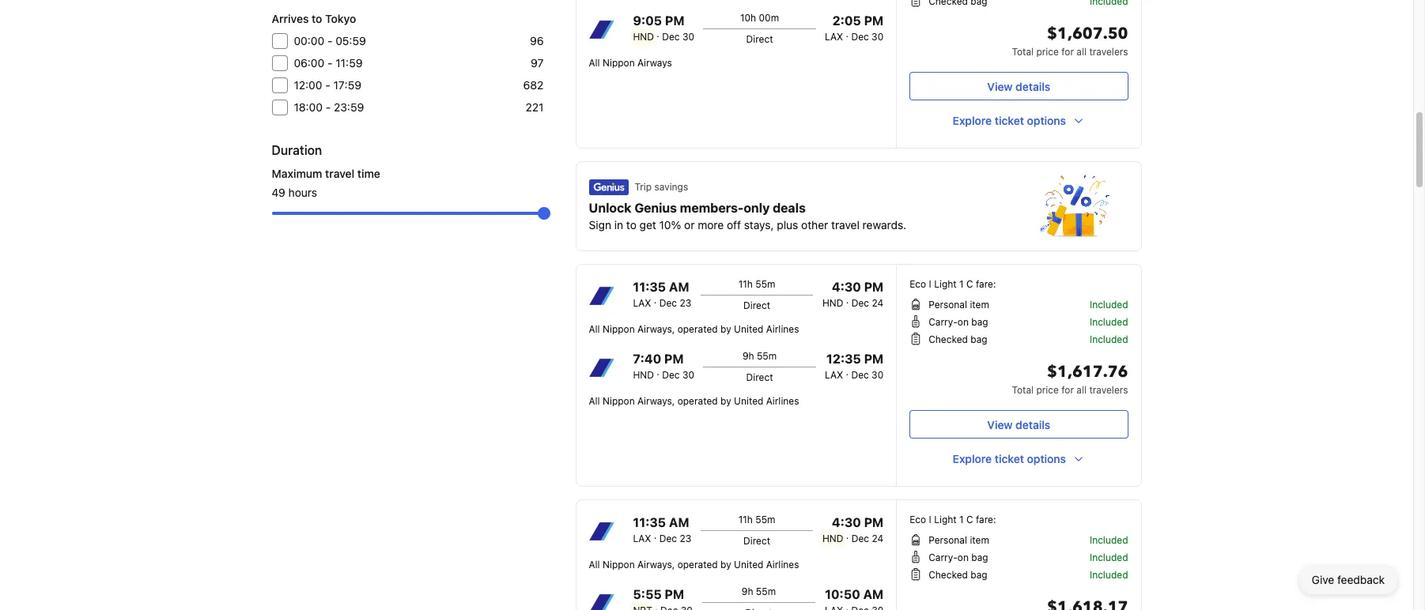 Task type: describe. For each thing, give the bounding box(es) containing it.
unlock
[[589, 201, 632, 215]]

06:00
[[294, 56, 325, 70]]

time
[[358, 167, 381, 180]]

5:55 pm
[[633, 588, 685, 602]]

for for $1,617.76
[[1062, 385, 1075, 396]]

4:30 for 10:50 am
[[832, 516, 862, 530]]

11h 55m for 10:50 am
[[739, 514, 776, 526]]

stays,
[[744, 218, 774, 232]]

pm up 10:50 am at the bottom of page
[[865, 516, 884, 530]]

c for 10:50 am
[[967, 514, 974, 526]]

97
[[531, 56, 544, 70]]

11:35 am lax . dec 23 for 5:55 pm
[[633, 516, 692, 545]]

savings
[[655, 181, 689, 193]]

fare: for 12:35 pm
[[976, 279, 997, 290]]

duration
[[272, 143, 322, 157]]

members-
[[680, 201, 744, 215]]

9h for 7:40 pm
[[743, 351, 755, 362]]

price for $1,617.76
[[1037, 385, 1059, 396]]

pm inside 2:05 pm lax . dec 30
[[865, 13, 884, 28]]

$1,607.50
[[1048, 23, 1129, 44]]

10%
[[660, 218, 682, 232]]

lax inside 2:05 pm lax . dec 30
[[825, 31, 844, 43]]

dec inside '7:40 pm hnd . dec 30'
[[663, 370, 680, 381]]

9:05 pm hnd . dec 30
[[633, 13, 695, 43]]

trip
[[635, 181, 652, 193]]

11:59
[[336, 56, 363, 70]]

item for 10:50 am
[[970, 535, 990, 547]]

pm inside 12:35 pm lax . dec 30
[[865, 352, 884, 366]]

17:59
[[334, 78, 362, 92]]

30 for 12:35 pm
[[872, 370, 884, 381]]

221
[[526, 100, 544, 114]]

5:55
[[633, 588, 662, 602]]

96
[[530, 34, 544, 47]]

23 for 5:55 pm
[[680, 533, 692, 545]]

dec inside 2:05 pm lax . dec 30
[[852, 31, 869, 43]]

deals
[[773, 201, 806, 215]]

. inside '7:40 pm hnd . dec 30'
[[657, 366, 660, 378]]

explore ticket options button for $1,607.50
[[910, 107, 1129, 135]]

hnd up 10:50
[[823, 533, 844, 545]]

2 united from the top
[[734, 396, 764, 408]]

i for 10:50 am
[[929, 514, 932, 526]]

11:35 for 5:55 pm
[[633, 516, 666, 530]]

unlock genius members-only deals sign in to get 10% or more off stays, plus other travel rewards.
[[589, 201, 907, 232]]

00m
[[759, 12, 780, 24]]

- for 18:00
[[326, 100, 331, 114]]

2 included from the top
[[1090, 317, 1129, 328]]

maximum
[[272, 167, 322, 180]]

trip savings
[[635, 181, 689, 193]]

am for 7:40 pm
[[669, 280, 690, 294]]

explore for $1,607.50
[[953, 114, 992, 127]]

5 included from the top
[[1090, 552, 1129, 564]]

4 nippon from the top
[[603, 559, 635, 571]]

23 for 7:40 pm
[[680, 298, 692, 309]]

- for 06:00
[[328, 56, 333, 70]]

hnd up '12:35'
[[823, 298, 844, 309]]

tokyo
[[325, 12, 356, 25]]

pm right 5:55
[[665, 588, 685, 602]]

more
[[698, 218, 724, 232]]

on for 12:35 pm
[[958, 317, 969, 328]]

4:30 pm hnd . dec 24 for 12:35 pm
[[823, 280, 884, 309]]

carry- for 10:50 am
[[929, 552, 958, 564]]

06:00 - 11:59
[[294, 56, 363, 70]]

eco i light 1 c fare: for 10:50 am
[[910, 514, 997, 526]]

7:40 pm hnd . dec 30
[[633, 352, 695, 381]]

other
[[802, 218, 829, 232]]

2 airlines from the top
[[767, 396, 800, 408]]

to inside unlock genius members-only deals sign in to get 10% or more off stays, plus other travel rewards.
[[627, 218, 637, 232]]

only
[[744, 201, 770, 215]]

682
[[524, 78, 544, 92]]

hnd inside '7:40 pm hnd . dec 30'
[[633, 370, 654, 381]]

1 included from the top
[[1090, 299, 1129, 311]]

united for 5:55 pm
[[734, 559, 764, 571]]

view details button for $1,617.76
[[910, 411, 1129, 439]]

all for $1,607.50
[[1077, 46, 1087, 58]]

. inside 9:05 pm hnd . dec 30
[[657, 28, 660, 40]]

maximum travel time 49 hours
[[272, 167, 381, 199]]

4 included from the top
[[1090, 535, 1129, 547]]

price for $1,607.50
[[1037, 46, 1059, 58]]

am for 5:55 pm
[[669, 516, 690, 530]]

11:35 for 7:40 pm
[[633, 280, 666, 294]]

by for 7:40 pm
[[721, 324, 732, 336]]

12:00
[[294, 78, 322, 92]]

all nippon airways
[[589, 57, 672, 69]]

explore ticket options for $1,617.76
[[953, 453, 1067, 466]]

options for $1,607.50
[[1028, 114, 1067, 127]]

. inside 12:35 pm lax . dec 30
[[846, 366, 849, 378]]

2 all nippon airways, operated by united airlines from the top
[[589, 396, 800, 408]]

18:00 - 23:59
[[294, 100, 364, 114]]

personal item for 12:35 pm
[[929, 299, 990, 311]]

11h 55m for 12:35 pm
[[739, 279, 776, 290]]

c for 12:35 pm
[[967, 279, 974, 290]]

0 vertical spatial to
[[312, 12, 322, 25]]

11h for 7:40 pm
[[739, 279, 753, 290]]

view details for $1,617.76
[[988, 418, 1051, 432]]

1 for 10:50 am
[[960, 514, 964, 526]]

2 vertical spatial am
[[864, 588, 884, 602]]

off
[[727, 218, 741, 232]]

11:35 am lax . dec 23 for 7:40 pm
[[633, 280, 692, 309]]

carry- for 12:35 pm
[[929, 317, 958, 328]]

arrives to tokyo
[[272, 12, 356, 25]]

united for 7:40 pm
[[734, 324, 764, 336]]

in
[[615, 218, 624, 232]]

24 for 10:50 am
[[872, 533, 884, 545]]

travel inside unlock genius members-only deals sign in to get 10% or more off stays, plus other travel rewards.
[[832, 218, 860, 232]]

view for $1,617.76
[[988, 418, 1013, 432]]

operated for 5:55 pm
[[678, 559, 718, 571]]

all nippon airways, operated by united airlines for 7:40 pm
[[589, 324, 800, 336]]

$1,607.50 total price for all travelers
[[1013, 23, 1129, 58]]

00:00
[[294, 34, 325, 47]]

light for 12:35 pm
[[935, 279, 957, 290]]



Task type: vqa. For each thing, say whether or not it's contained in the screenshot.
9h
yes



Task type: locate. For each thing, give the bounding box(es) containing it.
nippon up 5:55
[[603, 559, 635, 571]]

1 vertical spatial operated
[[678, 396, 718, 408]]

lax
[[825, 31, 844, 43], [633, 298, 652, 309], [825, 370, 844, 381], [633, 533, 652, 545]]

united
[[734, 324, 764, 336], [734, 396, 764, 408], [734, 559, 764, 571]]

0 vertical spatial fare:
[[976, 279, 997, 290]]

details down $1,607.50 total price for all travelers
[[1016, 80, 1051, 93]]

lax down 2:05
[[825, 31, 844, 43]]

1 vertical spatial 4:30 pm hnd . dec 24
[[823, 516, 884, 545]]

1 for 12:35 pm
[[960, 279, 964, 290]]

travelers down $1,607.50
[[1090, 46, 1129, 58]]

1 24 from the top
[[872, 298, 884, 309]]

checked for 10:50 am
[[929, 570, 968, 582]]

1 vertical spatial details
[[1016, 418, 1051, 432]]

$1,617.76
[[1048, 362, 1129, 383]]

3 nippon from the top
[[603, 396, 635, 408]]

1 vertical spatial checked bag
[[929, 570, 988, 582]]

travelers down $1,617.76
[[1090, 385, 1129, 396]]

details down $1,617.76 total price for all travelers
[[1016, 418, 1051, 432]]

1 vertical spatial airways,
[[638, 396, 675, 408]]

price down $1,607.50
[[1037, 46, 1059, 58]]

1 11h 55m from the top
[[739, 279, 776, 290]]

1 vertical spatial personal
[[929, 535, 968, 547]]

1 vertical spatial eco
[[910, 514, 927, 526]]

total inside $1,607.50 total price for all travelers
[[1013, 46, 1034, 58]]

to up the 00:00
[[312, 12, 322, 25]]

personal
[[929, 299, 968, 311], [929, 535, 968, 547]]

1 11:35 from the top
[[633, 280, 666, 294]]

11:35 am lax . dec 23
[[633, 280, 692, 309], [633, 516, 692, 545]]

1 vertical spatial fare:
[[976, 514, 997, 526]]

checked
[[929, 334, 968, 346], [929, 570, 968, 582]]

1 vertical spatial explore ticket options
[[953, 453, 1067, 466]]

personal for 10:50 am
[[929, 535, 968, 547]]

2 4:30 pm hnd . dec 24 from the top
[[823, 516, 884, 545]]

1 vertical spatial personal item
[[929, 535, 990, 547]]

1 operated from the top
[[678, 324, 718, 336]]

total for $1,607.50
[[1013, 46, 1034, 58]]

travelers inside $1,607.50 total price for all travelers
[[1090, 46, 1129, 58]]

11:35 down get
[[633, 280, 666, 294]]

4:30 pm hnd . dec 24 up 10:50 am at the bottom of page
[[823, 516, 884, 545]]

ticket for $1,607.50
[[995, 114, 1025, 127]]

9h
[[743, 351, 755, 362], [742, 586, 754, 598]]

airways, up 5:55 pm
[[638, 559, 675, 571]]

1 vertical spatial 9h 55m
[[742, 586, 776, 598]]

1 vertical spatial explore ticket options button
[[910, 446, 1129, 474]]

personal item
[[929, 299, 990, 311], [929, 535, 990, 547]]

2:05
[[833, 13, 862, 28]]

1 vertical spatial light
[[935, 514, 957, 526]]

1 all nippon airways, operated by united airlines from the top
[[589, 324, 800, 336]]

checked bag for 12:35 pm
[[929, 334, 988, 346]]

i for 12:35 pm
[[929, 279, 932, 290]]

12:00 - 17:59
[[294, 78, 362, 92]]

0 vertical spatial personal item
[[929, 299, 990, 311]]

0 vertical spatial light
[[935, 279, 957, 290]]

30 inside 12:35 pm lax . dec 30
[[872, 370, 884, 381]]

1 vertical spatial 4:30
[[832, 516, 862, 530]]

dec inside 9:05 pm hnd . dec 30
[[663, 31, 680, 43]]

1 vertical spatial travel
[[832, 218, 860, 232]]

2 personal from the top
[[929, 535, 968, 547]]

1 for from the top
[[1062, 46, 1075, 58]]

for down $1,607.50
[[1062, 46, 1075, 58]]

2 all from the top
[[589, 324, 600, 336]]

light
[[935, 279, 957, 290], [935, 514, 957, 526]]

3 by from the top
[[721, 559, 732, 571]]

by
[[721, 324, 732, 336], [721, 396, 732, 408], [721, 559, 732, 571]]

2 vertical spatial airlines
[[767, 559, 800, 571]]

1 vertical spatial 11h
[[739, 514, 753, 526]]

all inside $1,607.50 total price for all travelers
[[1077, 46, 1087, 58]]

. inside 2:05 pm lax . dec 30
[[846, 28, 849, 40]]

0 vertical spatial 11h 55m
[[739, 279, 776, 290]]

2 carry- from the top
[[929, 552, 958, 564]]

2 light from the top
[[935, 514, 957, 526]]

1 view from the top
[[988, 80, 1013, 93]]

- right the 18:00
[[326, 100, 331, 114]]

.
[[657, 28, 660, 40], [846, 28, 849, 40], [654, 294, 657, 306], [847, 294, 849, 306], [657, 366, 660, 378], [846, 366, 849, 378], [654, 530, 657, 542], [847, 530, 849, 542]]

2 1 from the top
[[960, 514, 964, 526]]

operated up 5:55 pm
[[678, 559, 718, 571]]

all
[[589, 57, 600, 69], [589, 324, 600, 336], [589, 396, 600, 408], [589, 559, 600, 571]]

9h 55m
[[743, 351, 777, 362], [742, 586, 776, 598]]

2 total from the top
[[1013, 385, 1034, 396]]

2 i from the top
[[929, 514, 932, 526]]

10h 00m
[[741, 12, 780, 24]]

2 view from the top
[[988, 418, 1013, 432]]

view details down $1,617.76 total price for all travelers
[[988, 418, 1051, 432]]

0 vertical spatial 1
[[960, 279, 964, 290]]

0 vertical spatial c
[[967, 279, 974, 290]]

2 vertical spatial united
[[734, 559, 764, 571]]

1 checked from the top
[[929, 334, 968, 346]]

view details button for $1,607.50
[[910, 72, 1129, 100]]

total
[[1013, 46, 1034, 58], [1013, 385, 1034, 396]]

genius
[[635, 201, 677, 215]]

1 vertical spatial 1
[[960, 514, 964, 526]]

hours
[[289, 186, 317, 199]]

1 vertical spatial 9h
[[742, 586, 754, 598]]

0 vertical spatial 23
[[680, 298, 692, 309]]

give feedback button
[[1300, 567, 1398, 595]]

2 item from the top
[[970, 535, 990, 547]]

feedback
[[1338, 574, 1386, 587]]

airways,
[[638, 324, 675, 336], [638, 396, 675, 408], [638, 559, 675, 571]]

view details for $1,607.50
[[988, 80, 1051, 93]]

for inside $1,617.76 total price for all travelers
[[1062, 385, 1075, 396]]

1 vertical spatial total
[[1013, 385, 1034, 396]]

for inside $1,607.50 total price for all travelers
[[1062, 46, 1075, 58]]

am
[[669, 280, 690, 294], [669, 516, 690, 530], [864, 588, 884, 602]]

- for 00:00
[[328, 34, 333, 47]]

pm right 2:05
[[865, 13, 884, 28]]

0 vertical spatial all
[[1077, 46, 1087, 58]]

11:35 up 5:55
[[633, 516, 666, 530]]

1 vertical spatial all
[[1077, 385, 1087, 396]]

2 all from the top
[[1077, 385, 1087, 396]]

0 vertical spatial airways,
[[638, 324, 675, 336]]

0 vertical spatial explore ticket options button
[[910, 107, 1129, 135]]

3 airways, from the top
[[638, 559, 675, 571]]

0 vertical spatial united
[[734, 324, 764, 336]]

view details down $1,607.50 total price for all travelers
[[988, 80, 1051, 93]]

0 vertical spatial eco i light 1 c fare:
[[910, 279, 997, 290]]

23 up 5:55 pm
[[680, 533, 692, 545]]

30
[[683, 31, 695, 43], [872, 31, 884, 43], [683, 370, 695, 381], [872, 370, 884, 381]]

2 carry-on bag from the top
[[929, 552, 989, 564]]

1 vertical spatial view
[[988, 418, 1013, 432]]

all inside $1,617.76 total price for all travelers
[[1077, 385, 1087, 396]]

0 vertical spatial options
[[1028, 114, 1067, 127]]

explore ticket options button
[[910, 107, 1129, 135], [910, 446, 1129, 474]]

nippon left airways at the left of page
[[603, 57, 635, 69]]

1 vertical spatial view details button
[[910, 411, 1129, 439]]

airlines for 10:50 am
[[767, 559, 800, 571]]

2 on from the top
[[958, 552, 969, 564]]

12:35
[[827, 352, 862, 366]]

for down $1,617.76
[[1062, 385, 1075, 396]]

1 vertical spatial item
[[970, 535, 990, 547]]

1 view details button from the top
[[910, 72, 1129, 100]]

2 for from the top
[[1062, 385, 1075, 396]]

1 nippon from the top
[[603, 57, 635, 69]]

0 vertical spatial 4:30
[[832, 280, 862, 294]]

explore ticket options for $1,607.50
[[953, 114, 1067, 127]]

hnd down "7:40"
[[633, 370, 654, 381]]

1 vertical spatial 11h 55m
[[739, 514, 776, 526]]

travel right other
[[832, 218, 860, 232]]

1 vertical spatial 11:35 am lax . dec 23
[[633, 516, 692, 545]]

give
[[1313, 574, 1335, 587]]

for
[[1062, 46, 1075, 58], [1062, 385, 1075, 396]]

00:00 - 05:59
[[294, 34, 366, 47]]

2 view details button from the top
[[910, 411, 1129, 439]]

all for $1,617.76
[[1077, 385, 1087, 396]]

2 11:35 from the top
[[633, 516, 666, 530]]

1 vertical spatial c
[[967, 514, 974, 526]]

1 on from the top
[[958, 317, 969, 328]]

eco i light 1 c fare:
[[910, 279, 997, 290], [910, 514, 997, 526]]

0 vertical spatial operated
[[678, 324, 718, 336]]

travelers for $1,607.50
[[1090, 46, 1129, 58]]

operated for 7:40 pm
[[678, 324, 718, 336]]

1 explore ticket options button from the top
[[910, 107, 1129, 135]]

c
[[967, 279, 974, 290], [967, 514, 974, 526]]

checked for 12:35 pm
[[929, 334, 968, 346]]

details for $1,617.76
[[1016, 418, 1051, 432]]

hnd down the 9:05
[[633, 31, 654, 43]]

total for $1,617.76
[[1013, 385, 1034, 396]]

1 carry- from the top
[[929, 317, 958, 328]]

2 11h 55m from the top
[[739, 514, 776, 526]]

1 carry-on bag from the top
[[929, 317, 989, 328]]

4:30 up '12:35'
[[832, 280, 862, 294]]

4:30 up 10:50
[[832, 516, 862, 530]]

2 vertical spatial airways,
[[638, 559, 675, 571]]

23 up '7:40 pm hnd . dec 30' at left bottom
[[680, 298, 692, 309]]

1 all from the top
[[589, 57, 600, 69]]

0 vertical spatial price
[[1037, 46, 1059, 58]]

1 vertical spatial for
[[1062, 385, 1075, 396]]

30 for 2:05 pm
[[872, 31, 884, 43]]

1 travelers from the top
[[1090, 46, 1129, 58]]

2 checked bag from the top
[[929, 570, 988, 582]]

all nippon airways, operated by united airlines up '7:40 pm hnd . dec 30' at left bottom
[[589, 324, 800, 336]]

30 inside 2:05 pm lax . dec 30
[[872, 31, 884, 43]]

1 vertical spatial view details
[[988, 418, 1051, 432]]

1 airlines from the top
[[767, 324, 800, 336]]

4:30 pm hnd . dec 24 for 10:50 am
[[823, 516, 884, 545]]

nippon down "7:40"
[[603, 396, 635, 408]]

eco for 12:35 pm
[[910, 279, 927, 290]]

2:05 pm lax . dec 30
[[825, 13, 884, 43]]

1 vertical spatial checked
[[929, 570, 968, 582]]

personal item for 10:50 am
[[929, 535, 990, 547]]

- right the 00:00
[[328, 34, 333, 47]]

$1,617.76 total price for all travelers
[[1013, 362, 1129, 396]]

11h
[[739, 279, 753, 290], [739, 514, 753, 526]]

1 options from the top
[[1028, 114, 1067, 127]]

carry-on bag for 12:35 pm
[[929, 317, 989, 328]]

1 vertical spatial all nippon airways, operated by united airlines
[[589, 396, 800, 408]]

0 vertical spatial total
[[1013, 46, 1034, 58]]

0 vertical spatial ticket
[[995, 114, 1025, 127]]

rewards.
[[863, 218, 907, 232]]

24 up 12:35 pm lax . dec 30 at the right of the page
[[872, 298, 884, 309]]

all down $1,607.50
[[1077, 46, 1087, 58]]

price
[[1037, 46, 1059, 58], [1037, 385, 1059, 396]]

travel inside maximum travel time 49 hours
[[325, 167, 355, 180]]

0 vertical spatial 11:35 am lax . dec 23
[[633, 280, 692, 309]]

23
[[680, 298, 692, 309], [680, 533, 692, 545]]

1 view details from the top
[[988, 80, 1051, 93]]

airways, up "7:40"
[[638, 324, 675, 336]]

sign
[[589, 218, 612, 232]]

ticket for $1,617.76
[[995, 453, 1025, 466]]

4:30 pm hnd . dec 24
[[823, 280, 884, 309], [823, 516, 884, 545]]

0 horizontal spatial to
[[312, 12, 322, 25]]

2 explore ticket options from the top
[[953, 453, 1067, 466]]

explore for $1,617.76
[[953, 453, 992, 466]]

2 airways, from the top
[[638, 396, 675, 408]]

or
[[685, 218, 695, 232]]

by for 5:55 pm
[[721, 559, 732, 571]]

0 vertical spatial checked bag
[[929, 334, 988, 346]]

checked bag
[[929, 334, 988, 346], [929, 570, 988, 582]]

operated up '7:40 pm hnd . dec 30' at left bottom
[[678, 324, 718, 336]]

1 vertical spatial carry-on bag
[[929, 552, 989, 564]]

price down $1,617.76
[[1037, 385, 1059, 396]]

price inside $1,617.76 total price for all travelers
[[1037, 385, 1059, 396]]

4:30 for 12:35 pm
[[832, 280, 862, 294]]

9:05
[[633, 13, 662, 28]]

on for 10:50 am
[[958, 552, 969, 564]]

travel
[[325, 167, 355, 180], [832, 218, 860, 232]]

24
[[872, 298, 884, 309], [872, 533, 884, 545]]

30 for 9:05 pm
[[683, 31, 695, 43]]

7:40
[[633, 352, 662, 366]]

4:30
[[832, 280, 862, 294], [832, 516, 862, 530]]

all nippon airways, operated by united airlines down '7:40 pm hnd . dec 30' at left bottom
[[589, 396, 800, 408]]

3 united from the top
[[734, 559, 764, 571]]

2 operated from the top
[[678, 396, 718, 408]]

1 vertical spatial united
[[734, 396, 764, 408]]

get
[[640, 218, 657, 232]]

1 explore from the top
[[953, 114, 992, 127]]

2 eco i light 1 c fare: from the top
[[910, 514, 997, 526]]

2 vertical spatial all nippon airways, operated by united airlines
[[589, 559, 800, 571]]

travelers for $1,617.76
[[1090, 385, 1129, 396]]

0 vertical spatial airlines
[[767, 324, 800, 336]]

0 vertical spatial am
[[669, 280, 690, 294]]

3 operated from the top
[[678, 559, 718, 571]]

lax down '12:35'
[[825, 370, 844, 381]]

pm right '12:35'
[[865, 352, 884, 366]]

2 options from the top
[[1028, 453, 1067, 466]]

view
[[988, 80, 1013, 93], [988, 418, 1013, 432]]

1
[[960, 279, 964, 290], [960, 514, 964, 526]]

2 vertical spatial by
[[721, 559, 732, 571]]

1 11:35 am lax . dec 23 from the top
[[633, 280, 692, 309]]

2 by from the top
[[721, 396, 732, 408]]

personal for 12:35 pm
[[929, 299, 968, 311]]

explore
[[953, 114, 992, 127], [953, 453, 992, 466]]

1 vertical spatial ticket
[[995, 453, 1025, 466]]

24 for 12:35 pm
[[872, 298, 884, 309]]

for for $1,607.50
[[1062, 46, 1075, 58]]

arrives
[[272, 12, 309, 25]]

airways
[[638, 57, 672, 69]]

1 personal item from the top
[[929, 299, 990, 311]]

0 vertical spatial 24
[[872, 298, 884, 309]]

operated
[[678, 324, 718, 336], [678, 396, 718, 408], [678, 559, 718, 571]]

fare:
[[976, 279, 997, 290], [976, 514, 997, 526]]

1 vertical spatial 11:35
[[633, 516, 666, 530]]

- left 11:59 in the top of the page
[[328, 56, 333, 70]]

2 vertical spatial operated
[[678, 559, 718, 571]]

10:50
[[825, 588, 861, 602]]

0 vertical spatial 9h 55m
[[743, 351, 777, 362]]

genius image
[[1040, 175, 1110, 238], [589, 180, 629, 195], [589, 180, 629, 195]]

0 vertical spatial travel
[[325, 167, 355, 180]]

options for $1,617.76
[[1028, 453, 1067, 466]]

24 up 10:50 am at the bottom of page
[[872, 533, 884, 545]]

carry-on bag for 10:50 am
[[929, 552, 989, 564]]

0 vertical spatial personal
[[929, 299, 968, 311]]

nippon
[[603, 57, 635, 69], [603, 324, 635, 336], [603, 396, 635, 408], [603, 559, 635, 571]]

11:35
[[633, 280, 666, 294], [633, 516, 666, 530]]

6 included from the top
[[1090, 570, 1129, 582]]

nippon up "7:40"
[[603, 324, 635, 336]]

all nippon airways, operated by united airlines for 5:55 pm
[[589, 559, 800, 571]]

2 explore from the top
[[953, 453, 992, 466]]

12:35 pm lax . dec 30
[[825, 352, 884, 381]]

0 vertical spatial view
[[988, 80, 1013, 93]]

lax up 5:55
[[633, 533, 652, 545]]

i
[[929, 279, 932, 290], [929, 514, 932, 526]]

hnd inside 9:05 pm hnd . dec 30
[[633, 31, 654, 43]]

pm down "rewards."
[[865, 280, 884, 294]]

05:59
[[336, 34, 366, 47]]

1 vertical spatial to
[[627, 218, 637, 232]]

- left 17:59
[[325, 78, 331, 92]]

view details button down $1,607.50 total price for all travelers
[[910, 72, 1129, 100]]

2 price from the top
[[1037, 385, 1059, 396]]

am down 10%
[[669, 280, 690, 294]]

0 vertical spatial explore ticket options
[[953, 114, 1067, 127]]

1 vertical spatial am
[[669, 516, 690, 530]]

eco for 10:50 am
[[910, 514, 927, 526]]

2 view details from the top
[[988, 418, 1051, 432]]

3 included from the top
[[1090, 334, 1129, 346]]

2 explore ticket options button from the top
[[910, 446, 1129, 474]]

1 airways, from the top
[[638, 324, 675, 336]]

1 vertical spatial by
[[721, 396, 732, 408]]

11:35 am lax . dec 23 up 5:55 pm
[[633, 516, 692, 545]]

2 personal item from the top
[[929, 535, 990, 547]]

pm
[[665, 13, 685, 28], [865, 13, 884, 28], [865, 280, 884, 294], [665, 352, 684, 366], [865, 352, 884, 366], [865, 516, 884, 530], [665, 588, 685, 602]]

2 eco from the top
[[910, 514, 927, 526]]

0 vertical spatial 9h
[[743, 351, 755, 362]]

1 explore ticket options from the top
[[953, 114, 1067, 127]]

1 1 from the top
[[960, 279, 964, 290]]

30 inside '7:40 pm hnd . dec 30'
[[683, 370, 695, 381]]

am right 10:50
[[864, 588, 884, 602]]

1 vertical spatial carry-
[[929, 552, 958, 564]]

eco i light 1 c fare: for 12:35 pm
[[910, 279, 997, 290]]

- for 12:00
[[325, 78, 331, 92]]

pm inside '7:40 pm hnd . dec 30'
[[665, 352, 684, 366]]

30 inside 9:05 pm hnd . dec 30
[[683, 31, 695, 43]]

1 vertical spatial 23
[[680, 533, 692, 545]]

0 vertical spatial checked
[[929, 334, 968, 346]]

1 vertical spatial 24
[[872, 533, 884, 545]]

1 vertical spatial on
[[958, 552, 969, 564]]

0 vertical spatial 11:35
[[633, 280, 666, 294]]

item for 12:35 pm
[[970, 299, 990, 311]]

plus
[[777, 218, 799, 232]]

3 airlines from the top
[[767, 559, 800, 571]]

travelers inside $1,617.76 total price for all travelers
[[1090, 385, 1129, 396]]

1 eco i light 1 c fare: from the top
[[910, 279, 997, 290]]

1 23 from the top
[[680, 298, 692, 309]]

direct
[[747, 33, 774, 45], [744, 300, 771, 312], [747, 372, 774, 384], [744, 536, 771, 548]]

pm inside 9:05 pm hnd . dec 30
[[665, 13, 685, 28]]

1 light from the top
[[935, 279, 957, 290]]

11h for 5:55 pm
[[739, 514, 753, 526]]

11:35 am lax . dec 23 up "7:40"
[[633, 280, 692, 309]]

view for $1,607.50
[[988, 80, 1013, 93]]

0 vertical spatial all nippon airways, operated by united airlines
[[589, 324, 800, 336]]

0 horizontal spatial travel
[[325, 167, 355, 180]]

airways, for 7:40 pm
[[638, 324, 675, 336]]

55m
[[756, 279, 776, 290], [757, 351, 777, 362], [756, 514, 776, 526], [756, 586, 776, 598]]

1 eco from the top
[[910, 279, 927, 290]]

0 vertical spatial travelers
[[1090, 46, 1129, 58]]

1 item from the top
[[970, 299, 990, 311]]

2 11:35 am lax . dec 23 from the top
[[633, 516, 692, 545]]

checked bag for 10:50 am
[[929, 570, 988, 582]]

airlines for 12:35 pm
[[767, 324, 800, 336]]

0 vertical spatial view details button
[[910, 72, 1129, 100]]

4 all from the top
[[589, 559, 600, 571]]

0 vertical spatial by
[[721, 324, 732, 336]]

fare: for 10:50 am
[[976, 514, 997, 526]]

10h
[[741, 12, 757, 24]]

2 4:30 from the top
[[832, 516, 862, 530]]

3 all from the top
[[589, 396, 600, 408]]

2 travelers from the top
[[1090, 385, 1129, 396]]

0 vertical spatial details
[[1016, 80, 1051, 93]]

dec inside 12:35 pm lax . dec 30
[[852, 370, 869, 381]]

lax inside 12:35 pm lax . dec 30
[[825, 370, 844, 381]]

0 vertical spatial carry-
[[929, 317, 958, 328]]

all nippon airways, operated by united airlines up 5:55 pm
[[589, 559, 800, 571]]

1 vertical spatial travelers
[[1090, 385, 1129, 396]]

airways, down '7:40 pm hnd . dec 30' at left bottom
[[638, 396, 675, 408]]

9h 55m for 10:50 am
[[742, 586, 776, 598]]

all down $1,617.76
[[1077, 385, 1087, 396]]

10:50 am
[[825, 588, 884, 602]]

4:30 pm hnd . dec 24 up '12:35'
[[823, 280, 884, 309]]

1 details from the top
[[1016, 80, 1051, 93]]

view details
[[988, 80, 1051, 93], [988, 418, 1051, 432]]

1 c from the top
[[967, 279, 974, 290]]

1 vertical spatial explore
[[953, 453, 992, 466]]

1 all from the top
[[1077, 46, 1087, 58]]

2 details from the top
[[1016, 418, 1051, 432]]

2 23 from the top
[[680, 533, 692, 545]]

1 horizontal spatial travel
[[832, 218, 860, 232]]

1 total from the top
[[1013, 46, 1034, 58]]

9h for 5:55 pm
[[742, 586, 754, 598]]

0 vertical spatial i
[[929, 279, 932, 290]]

30 for 7:40 pm
[[683, 370, 695, 381]]

to right in
[[627, 218, 637, 232]]

1 vertical spatial options
[[1028, 453, 1067, 466]]

1 vertical spatial airlines
[[767, 396, 800, 408]]

23:59
[[334, 100, 364, 114]]

1 4:30 from the top
[[832, 280, 862, 294]]

49
[[272, 186, 286, 199]]

1 personal from the top
[[929, 299, 968, 311]]

1 price from the top
[[1037, 46, 1059, 58]]

0 vertical spatial explore
[[953, 114, 992, 127]]

1 vertical spatial price
[[1037, 385, 1059, 396]]

price inside $1,607.50 total price for all travelers
[[1037, 46, 1059, 58]]

0 vertical spatial on
[[958, 317, 969, 328]]

light for 10:50 am
[[935, 514, 957, 526]]

1 by from the top
[[721, 324, 732, 336]]

2 c from the top
[[967, 514, 974, 526]]

lax up "7:40"
[[633, 298, 652, 309]]

2 11h from the top
[[739, 514, 753, 526]]

9h 55m for 12:35 pm
[[743, 351, 777, 362]]

give feedback
[[1313, 574, 1386, 587]]

included
[[1090, 299, 1129, 311], [1090, 317, 1129, 328], [1090, 334, 1129, 346], [1090, 535, 1129, 547], [1090, 552, 1129, 564], [1090, 570, 1129, 582]]

view details button down $1,617.76 total price for all travelers
[[910, 411, 1129, 439]]

1 vertical spatial i
[[929, 514, 932, 526]]

pm right the 9:05
[[665, 13, 685, 28]]

0 vertical spatial 11h
[[739, 279, 753, 290]]

explore ticket options button for $1,617.76
[[910, 446, 1129, 474]]

1 united from the top
[[734, 324, 764, 336]]

1 vertical spatial eco i light 1 c fare:
[[910, 514, 997, 526]]

1 checked bag from the top
[[929, 334, 988, 346]]

1 fare: from the top
[[976, 279, 997, 290]]

18:00
[[294, 100, 323, 114]]

operated down '7:40 pm hnd . dec 30' at left bottom
[[678, 396, 718, 408]]

2 checked from the top
[[929, 570, 968, 582]]

2 nippon from the top
[[603, 324, 635, 336]]

airways, for 5:55 pm
[[638, 559, 675, 571]]

airlines
[[767, 324, 800, 336], [767, 396, 800, 408], [767, 559, 800, 571]]

travel left time
[[325, 167, 355, 180]]

1 4:30 pm hnd . dec 24 from the top
[[823, 280, 884, 309]]

ticket
[[995, 114, 1025, 127], [995, 453, 1025, 466]]

total inside $1,617.76 total price for all travelers
[[1013, 385, 1034, 396]]

1 ticket from the top
[[995, 114, 1025, 127]]

pm right "7:40"
[[665, 352, 684, 366]]

details for $1,607.50
[[1016, 80, 1051, 93]]

1 i from the top
[[929, 279, 932, 290]]

am up 5:55 pm
[[669, 516, 690, 530]]



